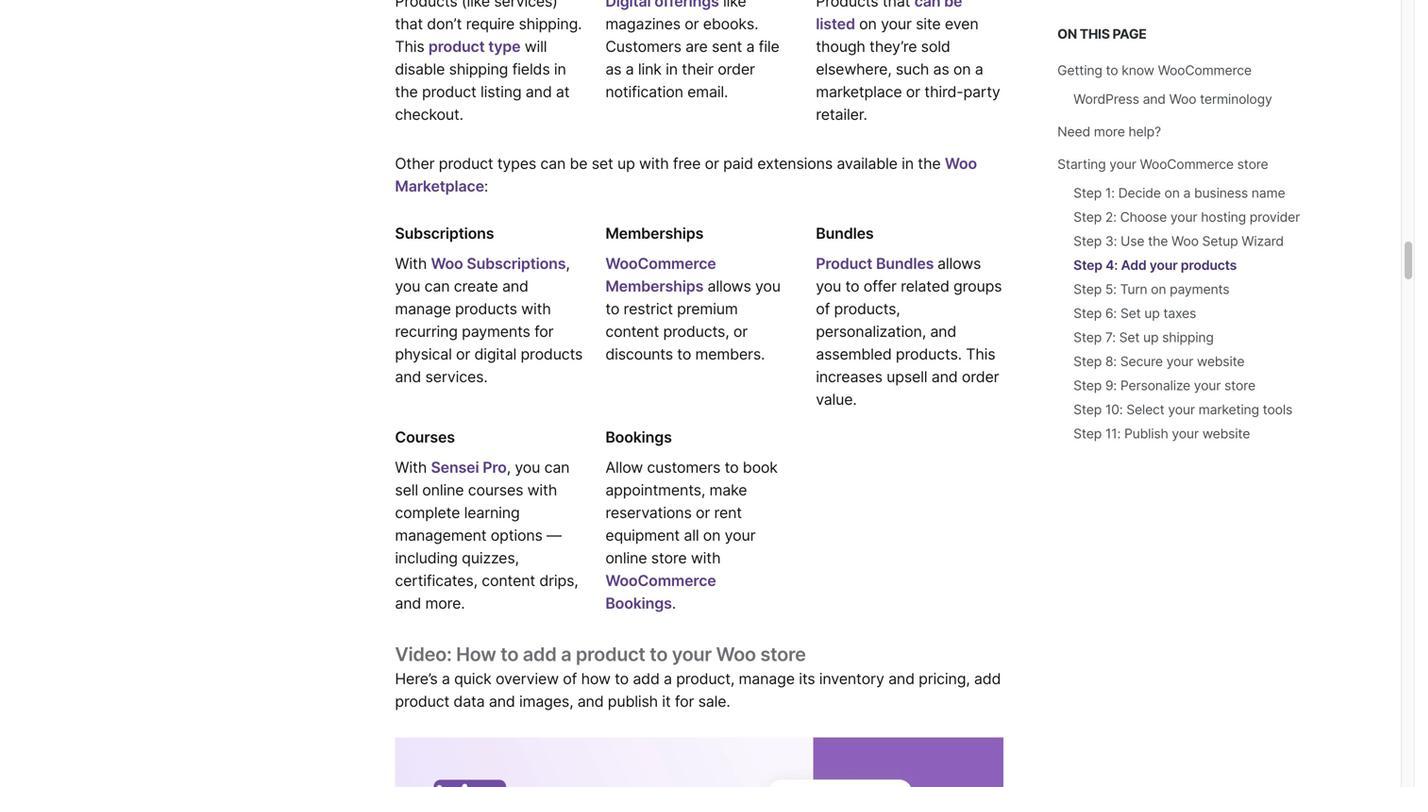 Task type: locate. For each thing, give the bounding box(es) containing it.
add up the publish on the bottom left of page
[[633, 670, 660, 688]]

1 vertical spatial subscriptions
[[467, 254, 566, 273]]

allows inside allows you to restrict premium content products, or discounts to members.
[[708, 277, 751, 296]]

order inside like magazines or ebooks. customers are sent a file as a link in their order notification email.
[[718, 60, 755, 79]]

you inside allows you to offer related groups of products, personalization, and assembled products. this increases upsell and order value.
[[816, 277, 841, 296]]

reservations
[[605, 504, 692, 522]]

can inside ", you can create and manage products with recurring payments for physical or digital products and services."
[[425, 277, 450, 296]]

0 horizontal spatial for
[[534, 322, 554, 341]]

7:
[[1105, 330, 1116, 346]]

publish
[[1124, 426, 1169, 442]]

like
[[723, 0, 746, 11]]

, you can sell online courses with complete learning management options — including quizzes, certificates, content drips, and more.
[[395, 458, 578, 613]]

or left rent at the bottom of page
[[696, 504, 710, 522]]

0 vertical spatial this
[[395, 37, 424, 56]]

on
[[859, 15, 877, 33], [953, 60, 971, 79], [1165, 185, 1180, 201], [1151, 281, 1166, 297], [703, 526, 721, 545]]

you right 'pro'
[[515, 458, 540, 477]]

taxes
[[1163, 305, 1196, 321]]

you
[[395, 277, 420, 296], [755, 277, 781, 296], [816, 277, 841, 296], [515, 458, 540, 477]]

can be listed link
[[816, 0, 962, 33]]

0 vertical spatial memberships
[[605, 224, 704, 243]]

0 vertical spatial shipping
[[449, 60, 508, 79]]

will disable shipping fields in the product listing and at checkout.
[[395, 37, 570, 124]]

1 memberships from the top
[[605, 224, 704, 243]]

in right available
[[902, 155, 914, 173]]

certificates,
[[395, 572, 478, 590]]

or up are
[[685, 15, 699, 33]]

or up members.
[[733, 322, 748, 341]]

0 horizontal spatial of
[[563, 670, 577, 688]]

a inside on your site even though they're sold elsewhere, such as on a marketplace or third-party retailer.
[[975, 60, 983, 79]]

0 horizontal spatial online
[[422, 481, 464, 499]]

or inside like magazines or ebooks. customers are sent a file as a link in their order notification email.
[[685, 15, 699, 33]]

even
[[945, 15, 979, 33]]

complete
[[395, 504, 460, 522]]

up down step 5: turn on payments 'link'
[[1145, 305, 1160, 321]]

1 vertical spatial payments
[[462, 322, 530, 341]]

with for with woo subscriptions
[[395, 254, 427, 273]]

, inside ", you can create and manage products with recurring payments for physical or digital products and services."
[[566, 254, 570, 273]]

order down sent
[[718, 60, 755, 79]]

on inside allow customers to book appointments, make reservations or rent equipment all on your online store with woocommerce bookings
[[703, 526, 721, 545]]

or down such on the right
[[906, 83, 921, 101]]

2 horizontal spatial the
[[1148, 233, 1168, 249]]

step 8: secure your website link
[[1074, 354, 1245, 370]]

1 horizontal spatial the
[[918, 155, 941, 173]]

a up party
[[975, 60, 983, 79]]

in inside will disable shipping fields in the product listing and at checkout.
[[554, 60, 566, 79]]

and down physical
[[395, 368, 421, 386]]

step left 8:
[[1074, 354, 1102, 370]]

with inside ", you can create and manage products with recurring payments for physical or digital products and services."
[[521, 300, 551, 318]]

1 vertical spatial bookings
[[605, 594, 672, 613]]

0 vertical spatial allows
[[938, 254, 981, 273]]

0 horizontal spatial in
[[554, 60, 566, 79]]

2 as from the left
[[933, 60, 949, 79]]

1 vertical spatial online
[[605, 549, 647, 567]]

you for , you can create and manage products with recurring payments for physical or digital products and services.
[[395, 277, 420, 296]]

of down product
[[816, 300, 830, 318]]

more.
[[425, 594, 465, 613]]

1 horizontal spatial online
[[605, 549, 647, 567]]

name
[[1252, 185, 1285, 201]]

your inside on your site even though they're sold elsewhere, such as on a marketplace or third-party retailer.
[[881, 15, 912, 33]]

ebooks.
[[703, 15, 758, 33]]

0 vertical spatial ,
[[566, 254, 570, 273]]

0 horizontal spatial the
[[395, 83, 418, 101]]

this down the that
[[395, 37, 424, 56]]

2 vertical spatial up
[[1143, 330, 1159, 346]]

2 bookings from the top
[[605, 594, 672, 613]]

though
[[816, 37, 865, 56]]

you inside ", you can create and manage products with recurring payments for physical or digital products and services."
[[395, 277, 420, 296]]

1 horizontal spatial this
[[966, 345, 996, 364]]

as inside like magazines or ebooks. customers are sent a file as a link in their order notification email.
[[605, 60, 622, 79]]

adding products video image
[[395, 738, 1004, 787], [395, 738, 1004, 787]]

woocommerce
[[1158, 62, 1252, 78], [1140, 156, 1234, 172], [605, 254, 716, 273], [605, 572, 716, 590]]

1 horizontal spatial ,
[[566, 254, 570, 273]]

shipping inside step 1: decide on a business name step 2: choose your hosting provider step 3: use the woo setup wizard step 4: add your products step 5: turn on payments step 6: set up taxes step 7: set up shipping step 8: secure your website step 9: personalize your store step 10: select your marketing tools step 11: publish your website
[[1162, 330, 1214, 346]]

content down quizzes,
[[482, 572, 535, 590]]

0 horizontal spatial products
[[455, 300, 517, 318]]

step left 4:
[[1074, 257, 1103, 273]]

terminology
[[1200, 91, 1272, 107]]

2 vertical spatial the
[[1148, 233, 1168, 249]]

1 vertical spatial shipping
[[1162, 330, 1214, 346]]

0 horizontal spatial shipping
[[449, 60, 508, 79]]

step 11: publish your website link
[[1074, 426, 1250, 442]]

starting your woocommerce store
[[1058, 156, 1268, 172]]

courses
[[468, 481, 523, 499]]

0 horizontal spatial manage
[[395, 300, 451, 318]]

with inside allow customers to book appointments, make reservations or rent equipment all on your online store with woocommerce bookings
[[691, 549, 721, 567]]

1 vertical spatial the
[[918, 155, 941, 173]]

5 step from the top
[[1074, 281, 1102, 297]]

shipping inside will disable shipping fields in the product listing and at checkout.
[[449, 60, 508, 79]]

, up the courses at the left
[[507, 458, 511, 477]]

the right available
[[918, 155, 941, 173]]

6 step from the top
[[1074, 305, 1102, 321]]

step left 11:
[[1074, 426, 1102, 442]]

bookings up allow
[[605, 428, 672, 447]]

1 vertical spatial memberships
[[605, 277, 704, 296]]

allows up premium
[[708, 277, 751, 296]]

to left restrict
[[605, 300, 620, 318]]

1 horizontal spatial for
[[675, 693, 694, 711]]

in up at
[[554, 60, 566, 79]]

with up sell
[[395, 458, 427, 477]]

link
[[638, 60, 662, 79]]

website up marketing
[[1197, 354, 1245, 370]]

you down product
[[816, 277, 841, 296]]

with
[[395, 254, 427, 273], [395, 458, 427, 477]]

can left create
[[425, 277, 450, 296]]

payments up digital
[[462, 322, 530, 341]]

step left 2: in the top right of the page
[[1074, 209, 1102, 225]]

0 vertical spatial bookings
[[605, 428, 672, 447]]

1 vertical spatial this
[[966, 345, 996, 364]]

wordpress and woo terminology
[[1074, 91, 1272, 107]]

email.
[[687, 83, 728, 101]]

marketing
[[1199, 402, 1259, 418]]

8 step from the top
[[1074, 354, 1102, 370]]

0 vertical spatial of
[[816, 300, 830, 318]]

online down with sensei pro on the bottom left of the page
[[422, 481, 464, 499]]

manage left its
[[739, 670, 795, 688]]

a inside step 1: decide on a business name step 2: choose your hosting provider step 3: use the woo setup wizard step 4: add your products step 5: turn on payments step 6: set up taxes step 7: set up shipping step 8: secure your website step 9: personalize your store step 10: select your marketing tools step 11: publish your website
[[1183, 185, 1191, 201]]

turn
[[1120, 281, 1148, 297]]

or inside allow customers to book appointments, make reservations or rent equipment all on your online store with woocommerce bookings
[[696, 504, 710, 522]]

1 vertical spatial manage
[[739, 670, 795, 688]]

on
[[1058, 26, 1077, 42]]

file
[[759, 37, 780, 56]]

products, up personalization,
[[834, 300, 900, 318]]

hosting
[[1201, 209, 1246, 225]]

can up site
[[915, 0, 941, 11]]

publish
[[608, 693, 658, 711]]

or inside on your site even though they're sold elsewhere, such as on a marketplace or third-party retailer.
[[906, 83, 921, 101]]

1 horizontal spatial shipping
[[1162, 330, 1214, 346]]

1 horizontal spatial products,
[[834, 300, 900, 318]]

1 as from the left
[[605, 60, 622, 79]]

1 vertical spatial bundles
[[876, 254, 934, 273]]

this inside allows you to offer related groups of products, personalization, and assembled products. this increases upsell and order value.
[[966, 345, 996, 364]]

step 1: decide on a business name step 2: choose your hosting provider step 3: use the woo setup wizard step 4: add your products step 5: turn on payments step 6: set up taxes step 7: set up shipping step 8: secure your website step 9: personalize your store step 10: select your marketing tools step 11: publish your website
[[1074, 185, 1300, 442]]

1 horizontal spatial manage
[[739, 670, 795, 688]]

shipping down 'taxes'
[[1162, 330, 1214, 346]]

1:
[[1105, 185, 1115, 201]]

or inside ", you can create and manage products with recurring payments for physical or digital products and services."
[[456, 345, 470, 364]]

you up members.
[[755, 277, 781, 296]]

bundles up product
[[816, 224, 874, 243]]

1 vertical spatial with
[[395, 458, 427, 477]]

checkout.
[[395, 105, 463, 124]]

woocommerce bookings link
[[605, 572, 716, 613]]

pro
[[483, 458, 507, 477]]

with down all
[[691, 549, 721, 567]]

0 horizontal spatial as
[[605, 60, 622, 79]]

0 vertical spatial the
[[395, 83, 418, 101]]

woo down step 2: choose your hosting provider link
[[1172, 233, 1199, 249]]

1 with from the top
[[395, 254, 427, 273]]

starting your woocommerce store link
[[1058, 156, 1268, 172]]

woo up create
[[431, 254, 463, 273]]

0 vertical spatial payments
[[1170, 281, 1230, 297]]

1 vertical spatial products,
[[663, 322, 729, 341]]

bundles
[[816, 224, 874, 243], [876, 254, 934, 273]]

1 horizontal spatial as
[[933, 60, 949, 79]]

2 memberships from the top
[[605, 277, 704, 296]]

require
[[466, 15, 515, 33]]

0 horizontal spatial allows
[[708, 277, 751, 296]]

woo inside step 1: decide on a business name step 2: choose your hosting provider step 3: use the woo setup wizard step 4: add your products step 5: turn on payments step 6: set up taxes step 7: set up shipping step 8: secure your website step 9: personalize your store step 10: select your marketing tools step 11: publish your website
[[1172, 233, 1199, 249]]

other
[[395, 155, 435, 173]]

your up 1:
[[1110, 156, 1137, 172]]

up
[[617, 155, 635, 173], [1145, 305, 1160, 321], [1143, 330, 1159, 346]]

secure
[[1120, 354, 1163, 370]]

0 horizontal spatial be
[[570, 155, 588, 173]]

store inside video: how to add a product to your woo store here's a quick overview of how to add a product, manage its inventory and pricing, add product data and images, and publish it for sale.
[[760, 643, 806, 666]]

to down product
[[845, 277, 860, 296]]

free
[[673, 155, 701, 173]]

0 vertical spatial order
[[718, 60, 755, 79]]

step left the 5:
[[1074, 281, 1102, 297]]

their
[[682, 60, 714, 79]]

of
[[816, 300, 830, 318], [563, 670, 577, 688]]

step left 9:
[[1074, 378, 1102, 394]]

11:
[[1105, 426, 1121, 442]]

you inside allows you to restrict premium content products, or discounts to members.
[[755, 277, 781, 296]]

up up step 8: secure your website "link"
[[1143, 330, 1159, 346]]

subscriptions up with woo subscriptions
[[395, 224, 494, 243]]

like magazines or ebooks. customers are sent a file as a link in their order notification email.
[[605, 0, 780, 101]]

1 horizontal spatial in
[[666, 60, 678, 79]]

store up its
[[760, 643, 806, 666]]

products down create
[[455, 300, 517, 318]]

and down fields
[[526, 83, 552, 101]]

0 horizontal spatial content
[[482, 572, 535, 590]]

0 vertical spatial products
[[1181, 257, 1237, 273]]

store inside allow customers to book appointments, make reservations or rent equipment all on your online store with woocommerce bookings
[[651, 549, 687, 567]]

products
[[395, 0, 457, 11]]

1 horizontal spatial of
[[816, 300, 830, 318]]

0 horizontal spatial order
[[718, 60, 755, 79]]

1 vertical spatial allows
[[708, 277, 751, 296]]

1 step from the top
[[1074, 185, 1102, 201]]

0 horizontal spatial payments
[[462, 322, 530, 341]]

the inside step 1: decide on a business name step 2: choose your hosting provider step 3: use the woo setup wizard step 4: add your products step 5: turn on payments step 6: set up taxes step 7: set up shipping step 8: secure your website step 9: personalize your store step 10: select your marketing tools step 11: publish your website
[[1148, 233, 1168, 249]]

woo inside woo marketplace
[[945, 155, 977, 173]]

step left 6:
[[1074, 305, 1102, 321]]

add right pricing,
[[974, 670, 1001, 688]]

1 horizontal spatial order
[[962, 368, 999, 386]]

manage up recurring
[[395, 300, 451, 318]]

0 horizontal spatial this
[[395, 37, 424, 56]]

0 vertical spatial bundles
[[816, 224, 874, 243]]

overview
[[496, 670, 559, 688]]

a left quick at the left bottom of the page
[[442, 670, 450, 688]]

be up even
[[944, 0, 962, 11]]

products (like services) that don't require shipping. this
[[395, 0, 582, 56]]

1 horizontal spatial be
[[944, 0, 962, 11]]

0 vertical spatial manage
[[395, 300, 451, 318]]

for inside ", you can create and manage products with recurring payments for physical or digital products and services."
[[534, 322, 554, 341]]

it
[[662, 693, 671, 711]]

1 vertical spatial order
[[962, 368, 999, 386]]

0 vertical spatial for
[[534, 322, 554, 341]]

product inside will disable shipping fields in the product listing and at checkout.
[[422, 83, 477, 101]]

online down equipment
[[605, 549, 647, 567]]

a up it
[[664, 670, 672, 688]]

products
[[1181, 257, 1237, 273], [455, 300, 517, 318], [521, 345, 583, 364]]

step left 7:
[[1074, 330, 1102, 346]]

product bundles link
[[816, 254, 938, 273]]

available
[[837, 155, 898, 173]]

as for on
[[933, 60, 949, 79]]

images,
[[519, 693, 573, 711]]

2 with from the top
[[395, 458, 427, 477]]

your down rent at the bottom of page
[[725, 526, 756, 545]]

woocommerce up . on the left
[[605, 572, 716, 590]]

,
[[566, 254, 570, 273], [507, 458, 511, 477]]

video:
[[395, 643, 452, 666]]

shipping
[[449, 60, 508, 79], [1162, 330, 1214, 346]]

product down here's
[[395, 693, 450, 711]]

customers
[[647, 458, 721, 477]]

1 horizontal spatial allows
[[938, 254, 981, 273]]

woo down third-
[[945, 155, 977, 173]]

can right 'pro'
[[544, 458, 570, 477]]

be
[[944, 0, 962, 11], [570, 155, 588, 173]]

0 vertical spatial content
[[605, 322, 659, 341]]

as inside on your site even though they're sold elsewhere, such as on a marketplace or third-party retailer.
[[933, 60, 949, 79]]

1 vertical spatial ,
[[507, 458, 511, 477]]

as up third-
[[933, 60, 949, 79]]

2 horizontal spatial in
[[902, 155, 914, 173]]

1 vertical spatial content
[[482, 572, 535, 590]]

for down woo subscriptions link
[[534, 322, 554, 341]]

1 vertical spatial of
[[563, 670, 577, 688]]

, left woocommerce memberships link
[[566, 254, 570, 273]]

pricing,
[[919, 670, 970, 688]]

you inside , you can sell online courses with complete learning management options — including quizzes, certificates, content drips, and more.
[[515, 458, 540, 477]]

woocommerce memberships
[[605, 254, 716, 296]]

your up step 9: personalize your store link
[[1167, 354, 1194, 370]]

0 vertical spatial products,
[[834, 300, 900, 318]]

woo marketplace link
[[395, 155, 977, 196]]

in right link
[[666, 60, 678, 79]]

step left 3:
[[1074, 233, 1102, 249]]

allows inside allows you to offer related groups of products, personalization, and assembled products. this increases upsell and order value.
[[938, 254, 981, 273]]

woo up the product,
[[716, 643, 756, 666]]

step 6: set up taxes link
[[1074, 305, 1196, 321]]

2 vertical spatial products
[[521, 345, 583, 364]]

content up 'discounts'
[[605, 322, 659, 341]]

as left link
[[605, 60, 622, 79]]

shipping down product type link
[[449, 60, 508, 79]]

such
[[896, 60, 929, 79]]

the down "disable"
[[395, 83, 418, 101]]

memberships up woocommerce memberships link
[[605, 224, 704, 243]]

or right free
[[705, 155, 719, 173]]

add up overview
[[523, 643, 557, 666]]

1 horizontal spatial payments
[[1170, 281, 1230, 297]]

manage inside video: how to add a product to your woo store here's a quick overview of how to add a product, manage its inventory and pricing, add product data and images, and publish it for sale.
[[739, 670, 795, 688]]

1 vertical spatial products
[[455, 300, 517, 318]]

0 horizontal spatial ,
[[507, 458, 511, 477]]

sent
[[712, 37, 742, 56]]

woo
[[1169, 91, 1197, 107], [945, 155, 977, 173], [1172, 233, 1199, 249], [431, 254, 463, 273], [716, 643, 756, 666]]

step 1: decide on a business name link
[[1074, 185, 1285, 201]]

10:
[[1105, 402, 1123, 418]]

, inside , you can sell online courses with complete learning management options — including quizzes, certificates, content drips, and more.
[[507, 458, 511, 477]]

product
[[429, 37, 485, 56], [422, 83, 477, 101], [439, 155, 493, 173], [576, 643, 645, 666], [395, 693, 450, 711]]

set right 6:
[[1121, 305, 1141, 321]]

0 vertical spatial be
[[944, 0, 962, 11]]

woocommerce up terminology
[[1158, 62, 1252, 78]]

allows up groups
[[938, 254, 981, 273]]

inventory
[[819, 670, 884, 688]]

2 horizontal spatial products
[[1181, 257, 1237, 273]]

1 horizontal spatial content
[[605, 322, 659, 341]]

0 vertical spatial with
[[395, 254, 427, 273]]

at
[[556, 83, 570, 101]]

and left pricing,
[[889, 670, 915, 688]]

its
[[799, 670, 815, 688]]

subscriptions up create
[[467, 254, 566, 273]]

1 vertical spatial for
[[675, 693, 694, 711]]

with up recurring
[[395, 254, 427, 273]]

starting
[[1058, 156, 1106, 172]]

video element
[[395, 738, 1004, 787]]

1 vertical spatial be
[[570, 155, 588, 173]]

set right 7:
[[1119, 330, 1140, 346]]

bookings down equipment
[[605, 594, 672, 613]]

quick
[[454, 670, 492, 688]]

0 horizontal spatial products,
[[663, 322, 729, 341]]

to up "make"
[[725, 458, 739, 477]]

assembled
[[816, 345, 892, 364]]

store up marketing
[[1225, 378, 1256, 394]]

0 vertical spatial online
[[422, 481, 464, 499]]

order down products.
[[962, 368, 999, 386]]

memberships
[[605, 224, 704, 243], [605, 277, 704, 296]]



Task type: vqa. For each thing, say whether or not it's contained in the screenshot.
Open account menu icon
no



Task type: describe. For each thing, give the bounding box(es) containing it.
more
[[1094, 124, 1125, 140]]

on up step 2: choose your hosting provider link
[[1165, 185, 1180, 201]]

that
[[395, 15, 423, 33]]

0 vertical spatial website
[[1197, 354, 1245, 370]]

allows for premium
[[708, 277, 751, 296]]

store inside step 1: decide on a business name step 2: choose your hosting provider step 3: use the woo setup wizard step 4: add your products step 5: turn on payments step 6: set up taxes step 7: set up shipping step 8: secure your website step 9: personalize your store step 10: select your marketing tools step 11: publish your website
[[1225, 378, 1256, 394]]

products.
[[896, 345, 962, 364]]

on your site even though they're sold elsewhere, such as on a marketplace or third-party retailer.
[[816, 15, 1000, 124]]

with for with sensei pro
[[395, 458, 427, 477]]

payments inside ", you can create and manage products with recurring payments for physical or digital products and services."
[[462, 322, 530, 341]]

don't
[[427, 15, 462, 33]]

order inside allows you to offer related groups of products, personalization, and assembled products. this increases upsell and order value.
[[962, 368, 999, 386]]

(like
[[462, 0, 490, 11]]

related
[[901, 277, 950, 296]]

rent
[[714, 504, 742, 522]]

content inside allows you to restrict premium content products, or discounts to members.
[[605, 322, 659, 341]]

memberships inside "woocommerce memberships"
[[605, 277, 704, 296]]

to inside allow customers to book appointments, make reservations or rent equipment all on your online store with woocommerce bookings
[[725, 458, 739, 477]]

increases
[[816, 368, 883, 386]]

restrict
[[624, 300, 673, 318]]

to up it
[[650, 643, 668, 666]]

step 7: set up shipping link
[[1074, 330, 1214, 346]]

and inside , you can sell online courses with complete learning management options — including quizzes, certificates, content drips, and more.
[[395, 594, 421, 613]]

sensei pro link
[[431, 458, 507, 477]]

products inside step 1: decide on a business name step 2: choose your hosting provider step 3: use the woo setup wizard step 4: add your products step 5: turn on payments step 6: set up taxes step 7: set up shipping step 8: secure your website step 9: personalize your store step 10: select your marketing tools step 11: publish your website
[[1181, 257, 1237, 273]]

quizzes,
[[462, 549, 519, 567]]

sell
[[395, 481, 418, 499]]

your inside video: how to add a product to your woo store here's a quick overview of how to add a product, manage its inventory and pricing, add product data and images, and publish it for sale.
[[672, 643, 712, 666]]

physical
[[395, 345, 452, 364]]

of inside video: how to add a product to your woo store here's a quick overview of how to add a product, manage its inventory and pricing, add product data and images, and publish it for sale.
[[563, 670, 577, 688]]

products, inside allows you to offer related groups of products, personalization, and assembled products. this increases upsell and order value.
[[834, 300, 900, 318]]

offer
[[864, 277, 897, 296]]

and right data
[[489, 693, 515, 711]]

step 3: use the woo setup wizard link
[[1074, 233, 1284, 249]]

bookings inside allow customers to book appointments, make reservations or rent equipment all on your online store with woocommerce bookings
[[605, 594, 672, 613]]

allows you to offer related groups of products, personalization, and assembled products. this increases upsell and order value.
[[816, 254, 1002, 409]]

online inside allow customers to book appointments, make reservations or rent equipment all on your online store with woocommerce bookings
[[605, 549, 647, 567]]

woo marketplace
[[395, 155, 977, 196]]

in inside like magazines or ebooks. customers are sent a file as a link in their order notification email.
[[666, 60, 678, 79]]

to up the publish on the bottom left of page
[[615, 670, 629, 688]]

courses
[[395, 428, 455, 447]]

1 vertical spatial up
[[1145, 305, 1160, 321]]

getting to know woocommerce link
[[1058, 62, 1252, 78]]

5:
[[1105, 281, 1117, 297]]

product down don't
[[429, 37, 485, 56]]

can right 'types'
[[540, 155, 566, 173]]

store up name
[[1237, 156, 1268, 172]]

2 step from the top
[[1074, 209, 1102, 225]]

add
[[1121, 257, 1147, 273]]

0 vertical spatial set
[[1121, 305, 1141, 321]]

and down products.
[[932, 368, 958, 386]]

0 vertical spatial up
[[617, 155, 635, 173]]

wordpress
[[1074, 91, 1139, 107]]

of inside allows you to offer related groups of products, personalization, and assembled products. this increases upsell and order value.
[[816, 300, 830, 318]]

personalize
[[1121, 378, 1191, 394]]

woo inside video: how to add a product to your woo store here's a quick overview of how to add a product, manage its inventory and pricing, add product data and images, and publish it for sale.
[[716, 643, 756, 666]]

party
[[963, 83, 1000, 101]]

you for allows you to offer related groups of products, personalization, and assembled products. this increases upsell and order value.
[[816, 277, 841, 296]]

1 vertical spatial website
[[1203, 426, 1250, 442]]

business
[[1194, 185, 1248, 201]]

0 vertical spatial subscriptions
[[395, 224, 494, 243]]

allows for related
[[938, 254, 981, 273]]

product up :
[[439, 155, 493, 173]]

1 horizontal spatial add
[[633, 670, 660, 688]]

can inside , you can sell online courses with complete learning management options — including quizzes, certificates, content drips, and more.
[[544, 458, 570, 477]]

online inside , you can sell online courses with complete learning management options — including quizzes, certificates, content drips, and more.
[[422, 481, 464, 499]]

including
[[395, 549, 458, 567]]

product
[[816, 254, 873, 273]]

equipment
[[605, 526, 680, 545]]

your down step 9: personalize your store link
[[1168, 402, 1195, 418]]

and inside will disable shipping fields in the product listing and at checkout.
[[526, 83, 552, 101]]

sold
[[921, 37, 950, 56]]

you for , you can sell online courses with complete learning management options — including quizzes, certificates, content drips, and more.
[[515, 458, 540, 477]]

shipping.
[[519, 15, 582, 33]]

members.
[[695, 345, 765, 364]]

your inside allow customers to book appointments, make reservations or rent equipment all on your online store with woocommerce bookings
[[725, 526, 756, 545]]

on this page
[[1058, 26, 1147, 42]]

customers
[[605, 37, 682, 56]]

a up images, at the left of the page
[[561, 643, 571, 666]]

step 9: personalize your store link
[[1074, 378, 1256, 394]]

personalization,
[[816, 322, 926, 341]]

products, inside allows you to restrict premium content products, or discounts to members.
[[663, 322, 729, 341]]

make
[[710, 481, 747, 499]]

woocommerce up restrict
[[605, 254, 716, 273]]

to left know on the right top of page
[[1106, 62, 1118, 78]]

with woo subscriptions
[[395, 254, 566, 273]]

step 4: add your products link
[[1074, 257, 1237, 273]]

to inside allows you to offer related groups of products, personalization, and assembled products. this increases upsell and order value.
[[845, 277, 860, 296]]

listed
[[816, 15, 855, 33]]

fields
[[512, 60, 550, 79]]

on down step 4: add your products link
[[1151, 281, 1166, 297]]

with left free
[[639, 155, 669, 173]]

this inside products (like services) that don't require shipping. this
[[395, 37, 424, 56]]

woo down the 'getting to know woocommerce'
[[1169, 91, 1197, 107]]

on right listed
[[859, 15, 877, 33]]

or inside allows you to restrict premium content products, or discounts to members.
[[733, 322, 748, 341]]

and down getting to know woocommerce link
[[1143, 91, 1166, 107]]

payments inside step 1: decide on a business name step 2: choose your hosting provider step 3: use the woo setup wizard step 4: add your products step 5: turn on payments step 6: set up taxes step 7: set up shipping step 8: secure your website step 9: personalize your store step 10: select your marketing tools step 11: publish your website
[[1170, 281, 1230, 297]]

create
[[454, 277, 498, 296]]

services.
[[425, 368, 488, 386]]

a left file
[[746, 37, 755, 56]]

this
[[1080, 26, 1110, 42]]

options
[[491, 526, 543, 545]]

book
[[743, 458, 778, 477]]

getting to know woocommerce
[[1058, 62, 1252, 78]]

1 vertical spatial set
[[1119, 330, 1140, 346]]

1 bookings from the top
[[605, 428, 672, 447]]

manage inside ", you can create and manage products with recurring payments for physical or digital products and services."
[[395, 300, 451, 318]]

, for sensei pro
[[507, 458, 511, 477]]

1 horizontal spatial products
[[521, 345, 583, 364]]

the inside will disable shipping fields in the product listing and at checkout.
[[395, 83, 418, 101]]

provider
[[1250, 209, 1300, 225]]

to up overview
[[501, 643, 518, 666]]

, for woo subscriptions
[[566, 254, 570, 273]]

4 step from the top
[[1074, 257, 1103, 273]]

and down the how
[[578, 693, 604, 711]]

management
[[395, 526, 487, 545]]

on up third-
[[953, 60, 971, 79]]

learning
[[464, 504, 520, 522]]

woocommerce inside allow customers to book appointments, make reservations or rent equipment all on your online store with woocommerce bookings
[[605, 572, 716, 590]]

0 horizontal spatial add
[[523, 643, 557, 666]]

and up products.
[[930, 322, 957, 341]]

2 horizontal spatial add
[[974, 670, 1001, 688]]

wizard
[[1242, 233, 1284, 249]]

content inside , you can sell online courses with complete learning management options — including quizzes, certificates, content drips, and more.
[[482, 572, 535, 590]]

step 2: choose your hosting provider link
[[1074, 209, 1300, 225]]

third-
[[925, 83, 963, 101]]

7 step from the top
[[1074, 330, 1102, 346]]

will
[[525, 37, 547, 56]]

for inside video: how to add a product to your woo store here's a quick overview of how to add a product, manage its inventory and pricing, add product data and images, and publish it for sale.
[[675, 693, 694, 711]]

decide
[[1118, 185, 1161, 201]]

you for allows you to restrict premium content products, or discounts to members.
[[755, 277, 781, 296]]

allow customers to book appointments, make reservations or rent equipment all on your online store with woocommerce bookings
[[605, 458, 778, 613]]

9 step from the top
[[1074, 378, 1102, 394]]

video: how to add a product to your woo store here's a quick overview of how to add a product, manage its inventory and pricing, add product data and images, and publish it for sale.
[[395, 643, 1001, 711]]

elsewhere,
[[816, 60, 892, 79]]

types
[[497, 155, 536, 173]]

your up step 5: turn on payments 'link'
[[1150, 257, 1178, 273]]

need more help?
[[1058, 124, 1161, 140]]

upsell
[[887, 368, 928, 386]]

0 horizontal spatial bundles
[[816, 224, 874, 243]]

10 step from the top
[[1074, 402, 1102, 418]]

3 step from the top
[[1074, 233, 1102, 249]]

setup
[[1202, 233, 1238, 249]]

be inside can be listed
[[944, 0, 962, 11]]

product up the how
[[576, 643, 645, 666]]

a left link
[[626, 60, 634, 79]]

need
[[1058, 124, 1090, 140]]

as for a
[[605, 60, 622, 79]]

11 step from the top
[[1074, 426, 1102, 442]]

your up marketing
[[1194, 378, 1221, 394]]

data
[[454, 693, 485, 711]]

recurring
[[395, 322, 458, 341]]

with inside , you can sell online courses with complete learning management options — including quizzes, certificates, content drips, and more.
[[527, 481, 557, 499]]

can inside can be listed
[[915, 0, 941, 11]]

9:
[[1105, 378, 1117, 394]]

product,
[[676, 670, 735, 688]]

8:
[[1105, 354, 1117, 370]]

and down woo subscriptions link
[[502, 277, 529, 296]]

to right 'discounts'
[[677, 345, 691, 364]]

are
[[686, 37, 708, 56]]

can be listed
[[816, 0, 962, 33]]

help?
[[1129, 124, 1161, 140]]

discounts
[[605, 345, 673, 364]]

1 horizontal spatial bundles
[[876, 254, 934, 273]]

your down step 1: decide on a business name link
[[1171, 209, 1198, 225]]

appointments,
[[605, 481, 705, 499]]

your down step 10: select your marketing tools link
[[1172, 426, 1199, 442]]

woocommerce up step 1: decide on a business name link
[[1140, 156, 1234, 172]]

page
[[1113, 26, 1147, 42]]

.
[[672, 594, 680, 613]]



